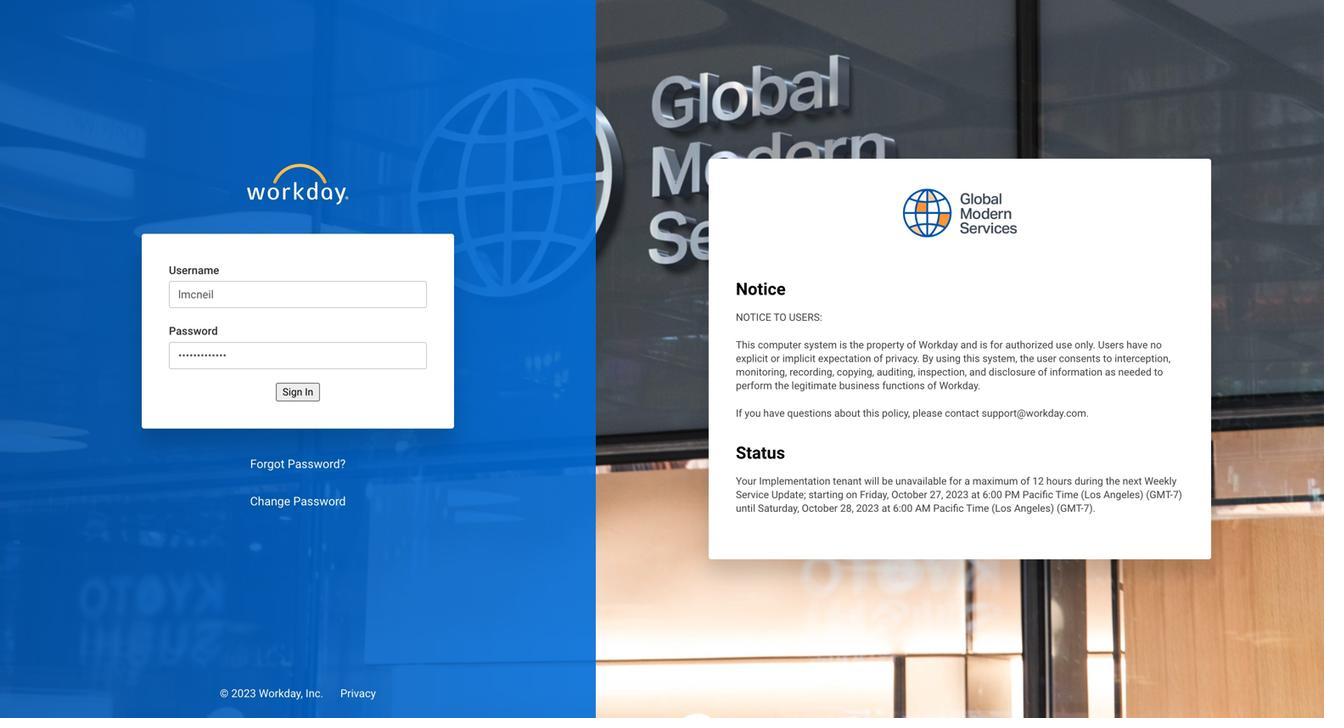 Task type: vqa. For each thing, say whether or not it's contained in the screenshot.
Forgot Password? 'link'
yes



Task type: describe. For each thing, give the bounding box(es) containing it.
until
[[736, 503, 756, 514]]

change password
[[250, 495, 346, 509]]

workday,
[[259, 687, 303, 700]]

implementation
[[759, 475, 831, 487]]

©
[[220, 687, 229, 700]]

12
[[1033, 475, 1044, 487]]

1 vertical spatial october
[[802, 503, 838, 514]]

perform
[[736, 380, 772, 392]]

privacy link
[[340, 687, 376, 700]]

of down inspection,
[[928, 380, 937, 392]]

27,
[[930, 489, 943, 501]]

support@workday.com.
[[982, 407, 1089, 419]]

the down monitoring,
[[775, 380, 789, 392]]

sign in form
[[142, 234, 454, 429]]

service
[[736, 489, 769, 501]]

to
[[774, 312, 787, 324]]

inspection,
[[918, 366, 967, 378]]

will
[[864, 475, 879, 487]]

explicit
[[736, 353, 768, 365]]

or
[[771, 353, 780, 365]]

no
[[1151, 339, 1162, 351]]

of down 'user' on the right of page
[[1038, 366, 1047, 378]]

recording,
[[790, 366, 834, 378]]

this inside this computer system is the property of workday and is for authorized use only. users have no explicit or implicit expectation of privacy. by using this system, the user consents to interception, monitoring, recording, copying, auditing, inspection, and disclosure of information as needed to perform the legitimate business functions of workday.
[[963, 353, 980, 365]]

0 vertical spatial angeles)
[[1104, 489, 1144, 501]]

unavailable
[[896, 475, 947, 487]]

use
[[1056, 339, 1072, 351]]

forgot password?
[[250, 457, 346, 471]]

the down authorized
[[1020, 353, 1034, 365]]

update;
[[772, 489, 806, 501]]

0 vertical spatial time
[[1056, 489, 1079, 501]]

0 horizontal spatial this
[[863, 407, 880, 419]]

monitoring,
[[736, 366, 787, 378]]

0 horizontal spatial (los
[[992, 503, 1012, 514]]

only.
[[1075, 339, 1096, 351]]

change password link
[[250, 495, 346, 509]]

sign
[[283, 386, 302, 398]]

as
[[1105, 366, 1116, 378]]

during
[[1075, 475, 1103, 487]]

system,
[[983, 353, 1018, 365]]

am
[[915, 503, 931, 514]]

for inside your implementation tenant will be unavailable for a maximum of 12 hours during the next weekly service update; starting on friday, october 27, 2023 at 6:00 pm pacific time (los angeles) (gmt-7) until saturday, october 28, 2023 at 6:00 am pacific time (los angeles) (gmt-7).
[[949, 475, 962, 487]]

of down "property"
[[874, 353, 883, 365]]

workday.
[[939, 380, 981, 392]]

users:
[[789, 312, 822, 324]]

hours
[[1047, 475, 1072, 487]]

weekly
[[1145, 475, 1177, 487]]

password
[[293, 495, 346, 509]]

0 horizontal spatial time
[[966, 503, 989, 514]]

main content containing notice
[[0, 0, 1324, 718]]

0 vertical spatial and
[[961, 339, 978, 351]]

interception,
[[1115, 353, 1171, 365]]

have inside this computer system is the property of workday and is for authorized use only. users have no explicit or implicit expectation of privacy. by using this system, the user consents to interception, monitoring, recording, copying, auditing, inspection, and disclosure of information as needed to perform the legitimate business functions of workday.
[[1127, 339, 1148, 351]]

1 is from the left
[[840, 339, 847, 351]]

1 vertical spatial have
[[764, 407, 785, 419]]

inc.
[[306, 687, 323, 700]]

section containing notice
[[709, 159, 1211, 559]]

privacy.
[[886, 353, 920, 365]]

0 vertical spatial (gmt-
[[1146, 489, 1173, 501]]

1 horizontal spatial at
[[971, 489, 980, 501]]

if
[[736, 407, 742, 419]]

business
[[839, 380, 880, 392]]

on
[[846, 489, 858, 501]]

forgot password? link
[[250, 457, 346, 471]]

if you have questions about this policy, please contact support@workday.com.
[[736, 407, 1089, 419]]

Username text field
[[169, 281, 427, 308]]

by
[[922, 353, 934, 365]]

contact
[[945, 407, 979, 419]]

questions
[[787, 407, 832, 419]]

next
[[1123, 475, 1142, 487]]

maximum
[[973, 475, 1018, 487]]

you
[[745, 407, 761, 419]]

implicit
[[783, 353, 816, 365]]

copying,
[[837, 366, 874, 378]]



Task type: locate. For each thing, give the bounding box(es) containing it.
authorized
[[1006, 339, 1054, 351]]

this right about at the right of page
[[863, 407, 880, 419]]

1 vertical spatial 6:00
[[893, 503, 913, 514]]

6:00 left am
[[893, 503, 913, 514]]

Password password field
[[169, 342, 427, 369]]

of inside your implementation tenant will be unavailable for a maximum of 12 hours during the next weekly service update; starting on friday, october 27, 2023 at 6:00 pm pacific time (los angeles) (gmt-7) until saturday, october 28, 2023 at 6:00 am pacific time (los angeles) (gmt-7).
[[1021, 475, 1030, 487]]

pm
[[1005, 489, 1020, 501]]

0 vertical spatial october
[[892, 489, 927, 501]]

users
[[1098, 339, 1124, 351]]

notice to users:
[[736, 312, 822, 324]]

your
[[736, 475, 757, 487]]

of
[[907, 339, 916, 351], [874, 353, 883, 365], [1038, 366, 1047, 378], [928, 380, 937, 392], [1021, 475, 1030, 487]]

at down friday,
[[882, 503, 891, 514]]

computer
[[758, 339, 802, 351]]

angeles) down pm at the bottom right
[[1014, 503, 1054, 514]]

1 vertical spatial at
[[882, 503, 891, 514]]

october down unavailable
[[892, 489, 927, 501]]

about
[[834, 407, 860, 419]]

expectation
[[818, 353, 871, 365]]

system
[[804, 339, 837, 351]]

28,
[[840, 503, 854, 514]]

angeles)
[[1104, 489, 1144, 501], [1014, 503, 1054, 514]]

1 horizontal spatial angeles)
[[1104, 489, 1144, 501]]

0 horizontal spatial 6:00
[[893, 503, 913, 514]]

1 horizontal spatial have
[[1127, 339, 1148, 351]]

tenant
[[833, 475, 862, 487]]

1 vertical spatial time
[[966, 503, 989, 514]]

status
[[736, 443, 785, 463]]

password?
[[288, 457, 346, 471]]

information
[[1050, 366, 1103, 378]]

the
[[850, 339, 864, 351], [1020, 353, 1034, 365], [775, 380, 789, 392], [1106, 475, 1120, 487]]

0 horizontal spatial pacific
[[933, 503, 964, 514]]

to
[[1103, 353, 1112, 365], [1154, 366, 1163, 378]]

0 vertical spatial have
[[1127, 339, 1148, 351]]

2 vertical spatial 2023
[[231, 687, 256, 700]]

1 horizontal spatial for
[[990, 339, 1003, 351]]

0 horizontal spatial angeles)
[[1014, 503, 1054, 514]]

1 horizontal spatial october
[[892, 489, 927, 501]]

is up system,
[[980, 339, 988, 351]]

notice
[[736, 312, 771, 324]]

to up as
[[1103, 353, 1112, 365]]

policy,
[[882, 407, 910, 419]]

sign in button
[[276, 383, 320, 402]]

consents
[[1059, 353, 1101, 365]]

in
[[305, 386, 313, 398]]

1 horizontal spatial to
[[1154, 366, 1163, 378]]

1 vertical spatial pacific
[[933, 503, 964, 514]]

2023 down the a
[[946, 489, 969, 501]]

a
[[965, 475, 970, 487]]

change
[[250, 495, 290, 509]]

0 horizontal spatial have
[[764, 407, 785, 419]]

starting
[[809, 489, 844, 501]]

at
[[971, 489, 980, 501], [882, 503, 891, 514]]

and up using
[[961, 339, 978, 351]]

have
[[1127, 339, 1148, 351], [764, 407, 785, 419]]

october down starting
[[802, 503, 838, 514]]

0 vertical spatial 2023
[[946, 489, 969, 501]]

user
[[1037, 353, 1057, 365]]

0 horizontal spatial 2023
[[231, 687, 256, 700]]

time down hours at the right bottom of page
[[1056, 489, 1079, 501]]

the inside your implementation tenant will be unavailable for a maximum of 12 hours during the next weekly service update; starting on friday, october 27, 2023 at 6:00 pm pacific time (los angeles) (gmt-7) until saturday, october 28, 2023 at 6:00 am pacific time (los angeles) (gmt-7).
[[1106, 475, 1120, 487]]

this
[[736, 339, 755, 351]]

1 horizontal spatial this
[[963, 353, 980, 365]]

1 vertical spatial for
[[949, 475, 962, 487]]

at down maximum
[[971, 489, 980, 501]]

workday image
[[244, 161, 352, 207]]

0 horizontal spatial is
[[840, 339, 847, 351]]

1 horizontal spatial time
[[1056, 489, 1079, 501]]

angeles) down next
[[1104, 489, 1144, 501]]

have up interception,
[[1127, 339, 1148, 351]]

for left the a
[[949, 475, 962, 487]]

0 vertical spatial (los
[[1081, 489, 1101, 501]]

(gmt- down weekly
[[1146, 489, 1173, 501]]

forgot
[[250, 457, 285, 471]]

1 vertical spatial (los
[[992, 503, 1012, 514]]

0 horizontal spatial at
[[882, 503, 891, 514]]

1 vertical spatial angeles)
[[1014, 503, 1054, 514]]

for inside this computer system is the property of workday and is for authorized use only. users have no explicit or implicit expectation of privacy. by using this system, the user consents to interception, monitoring, recording, copying, auditing, inspection, and disclosure of information as needed to perform the legitimate business functions of workday.
[[990, 339, 1003, 351]]

1 horizontal spatial pacific
[[1023, 489, 1053, 501]]

time
[[1056, 489, 1079, 501], [966, 503, 989, 514]]

notice
[[736, 279, 786, 299]]

is
[[840, 339, 847, 351], [980, 339, 988, 351]]

0 horizontal spatial (gmt-
[[1057, 503, 1084, 514]]

friday,
[[860, 489, 889, 501]]

auditing,
[[877, 366, 915, 378]]

pacific
[[1023, 489, 1053, 501], [933, 503, 964, 514]]

2 is from the left
[[980, 339, 988, 351]]

0 vertical spatial 6:00
[[983, 489, 1002, 501]]

pacific down 12
[[1023, 489, 1053, 501]]

0 vertical spatial this
[[963, 353, 980, 365]]

needed
[[1118, 366, 1152, 378]]

(los up "7)."
[[1081, 489, 1101, 501]]

0 horizontal spatial to
[[1103, 353, 1112, 365]]

be
[[882, 475, 893, 487]]

is up expectation
[[840, 339, 847, 351]]

(gmt- down hours at the right bottom of page
[[1057, 503, 1084, 514]]

legitimate
[[792, 380, 837, 392]]

0 vertical spatial at
[[971, 489, 980, 501]]

and
[[961, 339, 978, 351], [969, 366, 986, 378]]

disclosure
[[989, 366, 1036, 378]]

2023 down friday,
[[856, 503, 879, 514]]

2023 right ©
[[231, 687, 256, 700]]

your implementation tenant will be unavailable for a maximum of 12 hours during the next weekly service update; starting on friday, october 27, 2023 at 6:00 pm pacific time (los angeles) (gmt-7) until saturday, october 28, 2023 at 6:00 am pacific time (los angeles) (gmt-7).
[[736, 475, 1185, 514]]

7)
[[1173, 489, 1182, 501]]

6:00
[[983, 489, 1002, 501], [893, 503, 913, 514]]

0 horizontal spatial october
[[802, 503, 838, 514]]

and up workday.
[[969, 366, 986, 378]]

this right using
[[963, 353, 980, 365]]

© 2023 workday, inc.
[[220, 687, 323, 700]]

saturday,
[[758, 503, 799, 514]]

october
[[892, 489, 927, 501], [802, 503, 838, 514]]

1 horizontal spatial is
[[980, 339, 988, 351]]

the left next
[[1106, 475, 1120, 487]]

1 vertical spatial and
[[969, 366, 986, 378]]

property
[[867, 339, 904, 351]]

2 horizontal spatial 2023
[[946, 489, 969, 501]]

1 vertical spatial 2023
[[856, 503, 879, 514]]

this computer system is the property of workday and is for authorized use only. users have no explicit or implicit expectation of privacy. by using this system, the user consents to interception, monitoring, recording, copying, auditing, inspection, and disclosure of information as needed to perform the legitimate business functions of workday.
[[736, 339, 1173, 392]]

functions
[[882, 380, 925, 392]]

time down the a
[[966, 503, 989, 514]]

section
[[709, 159, 1211, 559]]

1 horizontal spatial 6:00
[[983, 489, 1002, 501]]

please
[[913, 407, 943, 419]]

1 horizontal spatial 2023
[[856, 503, 879, 514]]

to down interception,
[[1154, 366, 1163, 378]]

7).
[[1084, 503, 1096, 514]]

1 vertical spatial this
[[863, 407, 880, 419]]

using
[[936, 353, 961, 365]]

have right you
[[764, 407, 785, 419]]

of up privacy.
[[907, 339, 916, 351]]

0 horizontal spatial for
[[949, 475, 962, 487]]

6:00 down maximum
[[983, 489, 1002, 501]]

pacific down '27,'
[[933, 503, 964, 514]]

0 vertical spatial to
[[1103, 353, 1112, 365]]

0 vertical spatial pacific
[[1023, 489, 1053, 501]]

1 horizontal spatial (los
[[1081, 489, 1101, 501]]

1 vertical spatial (gmt-
[[1057, 503, 1084, 514]]

the up expectation
[[850, 339, 864, 351]]

for up system,
[[990, 339, 1003, 351]]

of left 12
[[1021, 475, 1030, 487]]

0 vertical spatial for
[[990, 339, 1003, 351]]

1 horizontal spatial (gmt-
[[1146, 489, 1173, 501]]

(los down pm at the bottom right
[[992, 503, 1012, 514]]

privacy
[[340, 687, 376, 700]]

1 vertical spatial to
[[1154, 366, 1163, 378]]

workday
[[919, 339, 958, 351]]

sign in
[[283, 386, 313, 398]]

main content
[[0, 0, 1324, 718]]



